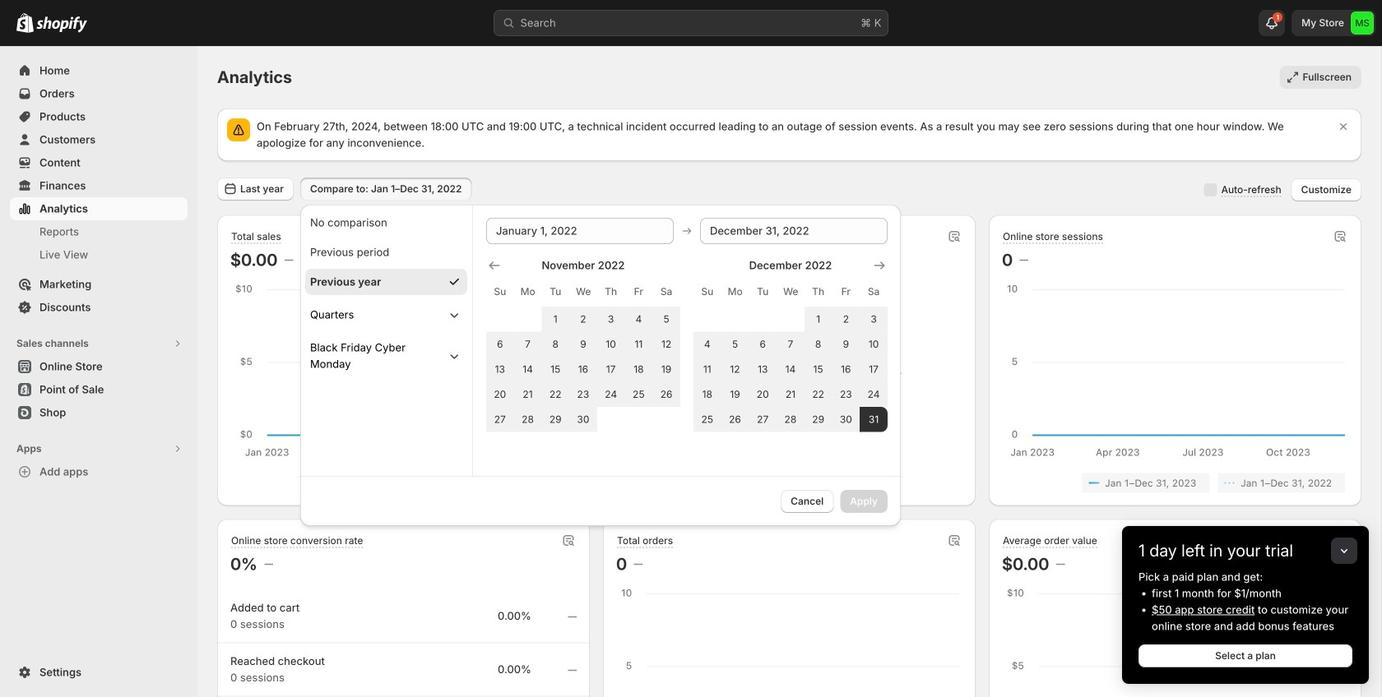 Task type: vqa. For each thing, say whether or not it's contained in the screenshot.
the Friday element
yes



Task type: locate. For each thing, give the bounding box(es) containing it.
2 grid from the left
[[694, 258, 888, 432]]

2 monday element from the left
[[721, 277, 749, 307]]

saturday element
[[653, 277, 681, 307], [860, 277, 888, 307]]

1 horizontal spatial wednesday element
[[777, 277, 805, 307]]

1 monday element from the left
[[514, 277, 542, 307]]

0 horizontal spatial sunday element
[[486, 277, 514, 307]]

0 horizontal spatial monday element
[[514, 277, 542, 307]]

thursday element
[[597, 277, 625, 307], [805, 277, 832, 307]]

1 horizontal spatial grid
[[694, 258, 888, 432]]

1 horizontal spatial shopify image
[[36, 16, 87, 33]]

1 horizontal spatial yyyy-mm-dd text field
[[700, 218, 888, 244]]

0 horizontal spatial friday element
[[625, 277, 653, 307]]

1 wednesday element from the left
[[570, 277, 597, 307]]

2 thursday element from the left
[[805, 277, 832, 307]]

0 horizontal spatial list
[[234, 474, 574, 493]]

1 horizontal spatial list
[[1006, 474, 1346, 493]]

monday element
[[514, 277, 542, 307], [721, 277, 749, 307]]

1 tuesday element from the left
[[542, 277, 570, 307]]

tuesday element
[[542, 277, 570, 307], [749, 277, 777, 307]]

shopify image
[[16, 13, 34, 33], [36, 16, 87, 33]]

2 sunday element from the left
[[694, 277, 721, 307]]

0 horizontal spatial grid
[[486, 258, 681, 432]]

1 friday element from the left
[[625, 277, 653, 307]]

wednesday element
[[570, 277, 597, 307], [777, 277, 805, 307]]

0 horizontal spatial yyyy-mm-dd text field
[[486, 218, 674, 244]]

1 sunday element from the left
[[486, 277, 514, 307]]

friday element
[[625, 277, 653, 307], [832, 277, 860, 307]]

2 saturday element from the left
[[860, 277, 888, 307]]

2 yyyy-mm-dd text field from the left
[[700, 218, 888, 244]]

list
[[234, 474, 574, 493], [1006, 474, 1346, 493]]

thursday element for 2nd monday "element" from right the tuesday element
[[597, 277, 625, 307]]

thursday element for second monday "element" from left the tuesday element
[[805, 277, 832, 307]]

grid
[[486, 258, 681, 432], [694, 258, 888, 432]]

0 horizontal spatial tuesday element
[[542, 277, 570, 307]]

1 horizontal spatial sunday element
[[694, 277, 721, 307]]

0 horizontal spatial thursday element
[[597, 277, 625, 307]]

1 yyyy-mm-dd text field from the left
[[486, 218, 674, 244]]

sunday element
[[486, 277, 514, 307], [694, 277, 721, 307]]

1 horizontal spatial friday element
[[832, 277, 860, 307]]

0 horizontal spatial saturday element
[[653, 277, 681, 307]]

friday element for 2nd monday "element" from right the tuesday element's thursday element
[[625, 277, 653, 307]]

1 horizontal spatial saturday element
[[860, 277, 888, 307]]

1 horizontal spatial tuesday element
[[749, 277, 777, 307]]

1 grid from the left
[[486, 258, 681, 432]]

sunday element for second monday "element" from left
[[694, 277, 721, 307]]

2 friday element from the left
[[832, 277, 860, 307]]

2 wednesday element from the left
[[777, 277, 805, 307]]

YYYY-MM-DD text field
[[486, 218, 674, 244], [700, 218, 888, 244]]

1 horizontal spatial thursday element
[[805, 277, 832, 307]]

1 saturday element from the left
[[653, 277, 681, 307]]

1 thursday element from the left
[[597, 277, 625, 307]]

friday element for second monday "element" from left the tuesday element's thursday element
[[832, 277, 860, 307]]

2 tuesday element from the left
[[749, 277, 777, 307]]

0 horizontal spatial wednesday element
[[570, 277, 597, 307]]

1 horizontal spatial monday element
[[721, 277, 749, 307]]



Task type: describe. For each thing, give the bounding box(es) containing it.
tuesday element for second monday "element" from left
[[749, 277, 777, 307]]

2 list from the left
[[1006, 474, 1346, 493]]

saturday element for friday element related to second monday "element" from left the tuesday element's thursday element
[[860, 277, 888, 307]]

0 horizontal spatial shopify image
[[16, 13, 34, 33]]

my store image
[[1351, 12, 1374, 35]]

saturday element for friday element for 2nd monday "element" from right the tuesday element's thursday element
[[653, 277, 681, 307]]

wednesday element for 2nd monday "element" from right the tuesday element's thursday element
[[570, 277, 597, 307]]

wednesday element for second monday "element" from left the tuesday element's thursday element
[[777, 277, 805, 307]]

1 list from the left
[[234, 474, 574, 493]]

tuesday element for 2nd monday "element" from right
[[542, 277, 570, 307]]

sunday element for 2nd monday "element" from right
[[486, 277, 514, 307]]



